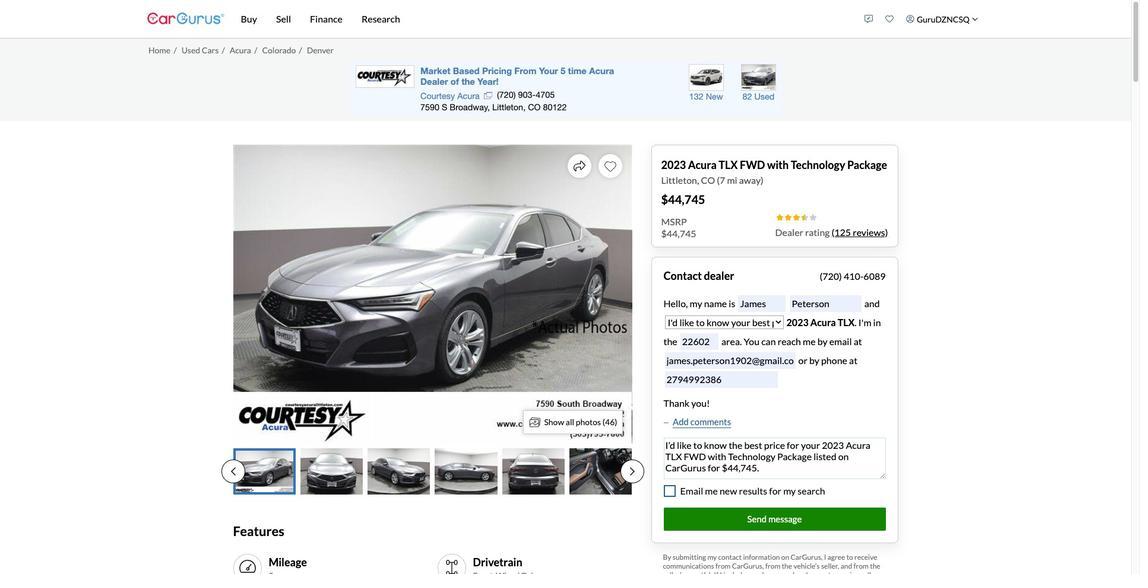 Task type: vqa. For each thing, say whether or not it's contained in the screenshot.
100%
no



Task type: locate. For each thing, give the bounding box(es) containing it.
from
[[716, 562, 731, 571], [766, 562, 781, 571], [854, 562, 869, 571]]

me
[[803, 336, 816, 347], [705, 486, 718, 497]]

gurudzncsq menu item
[[900, 2, 984, 36]]

2 from from the left
[[766, 562, 781, 571]]

show
[[544, 418, 564, 428]]

2023 up littleton,
[[661, 158, 686, 171]]

2 / from the left
[[222, 45, 225, 55]]

tab list
[[221, 449, 644, 496]]

2023 inside the 2023 acura tlx fwd with technology package littleton, co (7 mi away)
[[661, 158, 686, 171]]

1 vertical spatial acura
[[688, 158, 717, 171]]

2 horizontal spatial acura
[[811, 317, 836, 328]]

the
[[664, 336, 678, 347], [782, 562, 792, 571], [870, 562, 881, 571]]

2023 acura tlx fwd with technology package littleton, co (7 mi away)
[[661, 158, 887, 186]]

1 vertical spatial phone
[[758, 571, 778, 575]]

2 vertical spatial acura
[[811, 317, 836, 328]]

1 vertical spatial agree
[[810, 571, 827, 575]]

0 horizontal spatial the
[[664, 336, 678, 347]]

0 horizontal spatial and
[[841, 562, 852, 571]]

in
[[873, 317, 881, 328]]

1 horizontal spatial acura
[[688, 158, 717, 171]]

$44,745
[[661, 192, 705, 206], [661, 228, 696, 239]]

0 vertical spatial 2023
[[661, 158, 686, 171]]

0 vertical spatial tlx
[[719, 158, 738, 171]]

is
[[729, 298, 736, 309]]

and right seller,
[[841, 562, 852, 571]]

email
[[680, 486, 703, 497]]

0 horizontal spatial 2023
[[661, 158, 686, 171]]

to right vehicle's
[[829, 571, 835, 575]]

phone
[[821, 355, 848, 366], [758, 571, 778, 575]]

receive right seller,
[[855, 553, 878, 562]]

0 vertical spatial at
[[854, 336, 862, 347]]

2023
[[661, 158, 686, 171], [787, 317, 809, 328]]

0 horizontal spatial phone
[[758, 571, 778, 575]]

all
[[566, 418, 574, 428]]

search
[[798, 486, 825, 497]]

view vehicle photo 3 image
[[368, 449, 430, 496]]

cargurus,
[[791, 553, 823, 562], [732, 562, 764, 571]]

area. you can reach me by email at
[[720, 336, 862, 347]]

/ right cars
[[222, 45, 225, 55]]

for
[[769, 486, 782, 497]]

2023 up "area. you can reach me by email at"
[[787, 317, 809, 328]]

on
[[782, 553, 789, 562]]

sell
[[276, 13, 291, 24]]

by right "or"
[[810, 355, 820, 366]]

1 horizontal spatial agree
[[828, 553, 845, 562]]

information
[[743, 553, 780, 562]]

phone down the information
[[758, 571, 778, 575]]

1 horizontal spatial from
[[766, 562, 781, 571]]

1 vertical spatial 2023
[[787, 317, 809, 328]]

1 horizontal spatial phone
[[821, 355, 848, 366]]

the left vehicle's
[[782, 562, 792, 571]]

/ right acura link on the top of page
[[254, 45, 257, 55]]

1 vertical spatial receive
[[837, 571, 859, 575]]

and
[[863, 298, 880, 309], [841, 562, 852, 571]]

0 horizontal spatial agree
[[810, 571, 827, 575]]

1 / from the left
[[174, 45, 177, 55]]

acura inside the 2023 acura tlx fwd with technology package littleton, co (7 mi away)
[[688, 158, 717, 171]]

/ left used
[[174, 45, 177, 55]]

denver
[[307, 45, 334, 55]]

0 vertical spatial $44,745
[[661, 192, 705, 206]]

buy
[[241, 13, 257, 24]]

acura down last name field
[[811, 317, 836, 328]]

6089
[[864, 271, 886, 282]]

tlx
[[719, 158, 738, 171], [838, 317, 855, 328]]

$44,745 down littleton,
[[661, 192, 705, 206]]

finance button
[[301, 0, 352, 38]]

acura right cars
[[230, 45, 251, 55]]

Last name field
[[790, 295, 862, 312]]

receive
[[855, 553, 878, 562], [837, 571, 859, 575]]

add comments button
[[664, 415, 731, 429]]

receive right vehicle's
[[837, 571, 859, 575]]

Email address email field
[[665, 352, 796, 369]]

mi
[[727, 174, 737, 186]]

tlx for 2023 acura tlx
[[838, 317, 855, 328]]

menu bar
[[224, 0, 859, 38]]

buy button
[[231, 0, 267, 38]]

1 vertical spatial and
[[841, 562, 852, 571]]

from right the agent(s).
[[716, 562, 731, 571]]

msrp $44,745
[[661, 216, 696, 239]]

0 horizontal spatial from
[[716, 562, 731, 571]]

contact
[[664, 269, 702, 283]]

my right for
[[783, 486, 796, 497]]

0 horizontal spatial me
[[705, 486, 718, 497]]

research
[[362, 13, 400, 24]]

message
[[769, 514, 802, 525]]

0 horizontal spatial tlx
[[719, 158, 738, 171]]

by
[[663, 553, 671, 562]]

Comments text field
[[664, 438, 886, 480]]

phone down email
[[821, 355, 848, 366]]

at
[[854, 336, 862, 347], [849, 355, 858, 366]]

1 horizontal spatial tlx
[[838, 317, 855, 328]]

home
[[148, 45, 171, 55]]

/
[[174, 45, 177, 55], [222, 45, 225, 55], [254, 45, 257, 55], [299, 45, 302, 55]]

and up in at the right of page
[[863, 298, 880, 309]]

2 horizontal spatial from
[[854, 562, 869, 571]]

tlx for 2023 acura tlx fwd with technology package littleton, co (7 mi away)
[[719, 158, 738, 171]]

add a car review image
[[865, 15, 873, 23]]

1 horizontal spatial me
[[803, 336, 816, 347]]

my right include
[[748, 571, 757, 575]]

vehicle full photo image
[[233, 145, 632, 444]]

cargurus, up number, at the bottom right of the page
[[791, 553, 823, 562]]

from right seller,
[[854, 562, 869, 571]]

$44,745 down msrp at right
[[661, 228, 696, 239]]

1 horizontal spatial 2023
[[787, 317, 809, 328]]

1 horizontal spatial and
[[863, 298, 880, 309]]

1 vertical spatial tlx
[[838, 317, 855, 328]]

/ left denver at the left top
[[299, 45, 302, 55]]

to right seller,
[[847, 553, 853, 562]]

from left the "on"
[[766, 562, 781, 571]]

phone inside by submitting my contact information on cargurus, i agree to receive communications from cargurus, from the vehicle's seller, and from the seller's agent(s). if i include my phone number, i agree to receive cal
[[758, 571, 778, 575]]

1 from from the left
[[716, 562, 731, 571]]

1 vertical spatial $44,745
[[661, 228, 696, 239]]

1 horizontal spatial to
[[847, 553, 853, 562]]

i right if
[[720, 571, 722, 575]]

drivetrain image
[[442, 560, 461, 575]]

my left name
[[690, 298, 702, 309]]

to
[[847, 553, 853, 562], [829, 571, 835, 575]]

prev page image
[[231, 468, 235, 477]]

i right number, at the bottom right of the page
[[806, 571, 808, 575]]

0 horizontal spatial i
[[720, 571, 722, 575]]

0 vertical spatial by
[[818, 336, 828, 347]]

First name field
[[739, 295, 786, 312]]

mileage image
[[238, 560, 257, 575]]

the inside . i'm in the
[[664, 336, 678, 347]]

acura
[[230, 45, 251, 55], [688, 158, 717, 171], [811, 317, 836, 328]]

3 from from the left
[[854, 562, 869, 571]]

0 vertical spatial acura
[[230, 45, 251, 55]]

agree
[[828, 553, 845, 562], [810, 571, 827, 575]]

hello, my name is
[[664, 298, 737, 309]]

by left email
[[818, 336, 828, 347]]

0 horizontal spatial to
[[829, 571, 835, 575]]

dealer rating (125 reviews)
[[775, 227, 888, 238]]

drivetrain
[[473, 556, 522, 569]]

at down email
[[849, 355, 858, 366]]

tlx up mi
[[719, 158, 738, 171]]

tlx left i'm
[[838, 317, 855, 328]]

email me new results for my search
[[680, 486, 825, 497]]

me left the new
[[705, 486, 718, 497]]

my up if
[[708, 553, 717, 562]]

agree right vehicle's
[[828, 553, 845, 562]]

home link
[[148, 45, 171, 55]]

reach
[[778, 336, 801, 347]]

rating
[[805, 227, 830, 238]]

Phone (optional) telephone field
[[665, 372, 778, 388]]

seller,
[[821, 562, 839, 571]]

menu bar containing buy
[[224, 0, 859, 38]]

1 vertical spatial to
[[829, 571, 835, 575]]

hello,
[[664, 298, 688, 309]]

agree right number, at the bottom right of the page
[[810, 571, 827, 575]]

(46)
[[603, 418, 617, 428]]

i right vehicle's
[[824, 553, 826, 562]]

my
[[690, 298, 702, 309], [783, 486, 796, 497], [708, 553, 717, 562], [748, 571, 757, 575]]

0 vertical spatial to
[[847, 553, 853, 562]]

2 horizontal spatial the
[[870, 562, 881, 571]]

seller's
[[663, 571, 685, 575]]

cargurus, right if
[[732, 562, 764, 571]]

the left zip code field at the bottom of page
[[664, 336, 678, 347]]

acura up co
[[688, 158, 717, 171]]

mileage
[[269, 556, 307, 569]]

the right seller,
[[870, 562, 881, 571]]

vehicle's
[[794, 562, 820, 571]]

1 horizontal spatial cargurus,
[[791, 553, 823, 562]]

at right email
[[854, 336, 862, 347]]

1 vertical spatial me
[[705, 486, 718, 497]]

(7
[[717, 174, 725, 186]]

next page image
[[630, 468, 635, 477]]

me right reach on the right bottom of page
[[803, 336, 816, 347]]

i
[[824, 553, 826, 562], [720, 571, 722, 575], [806, 571, 808, 575]]

tlx inside the 2023 acura tlx fwd with technology package littleton, co (7 mi away)
[[719, 158, 738, 171]]



Task type: describe. For each thing, give the bounding box(es) containing it.
send
[[748, 514, 767, 525]]

0 horizontal spatial acura
[[230, 45, 251, 55]]

you!
[[692, 398, 710, 409]]

i'm
[[859, 317, 872, 328]]

2023 for 2023 acura tlx fwd with technology package littleton, co (7 mi away)
[[661, 158, 686, 171]]

name
[[704, 298, 727, 309]]

thank you!
[[664, 398, 710, 409]]

1 vertical spatial at
[[849, 355, 858, 366]]

dealer
[[775, 227, 804, 238]]

colorado
[[262, 45, 296, 55]]

can
[[761, 336, 776, 347]]

gurudzncsq
[[917, 14, 970, 24]]

contact
[[718, 553, 742, 562]]

colorado link
[[262, 45, 296, 55]]

. i'm in the
[[664, 317, 881, 347]]

add
[[673, 417, 689, 427]]

2 $44,745 from the top
[[661, 228, 696, 239]]

sell button
[[267, 0, 301, 38]]

used
[[182, 45, 200, 55]]

littleton,
[[661, 174, 699, 186]]

410-
[[844, 271, 864, 282]]

finance
[[310, 13, 343, 24]]

email
[[830, 336, 852, 347]]

number,
[[779, 571, 805, 575]]

user icon image
[[907, 15, 915, 23]]

acura for 2023 acura tlx fwd with technology package littleton, co (7 mi away)
[[688, 158, 717, 171]]

1 vertical spatial by
[[810, 355, 820, 366]]

agent(s).
[[686, 571, 713, 575]]

view vehicle photo 6 image
[[570, 449, 632, 496]]

(720) 410-6089
[[820, 271, 886, 282]]

research button
[[352, 0, 410, 38]]

away)
[[739, 174, 764, 186]]

fwd
[[740, 158, 765, 171]]

include
[[724, 571, 746, 575]]

or by phone at
[[799, 355, 858, 366]]

comments
[[691, 417, 731, 427]]

0 vertical spatial and
[[863, 298, 880, 309]]

communications
[[663, 562, 714, 571]]

acura for 2023 acura tlx
[[811, 317, 836, 328]]

share image
[[573, 160, 585, 172]]

(125 reviews) button
[[832, 225, 888, 240]]

show all photos (46) link
[[523, 411, 623, 434]]

0 vertical spatial phone
[[821, 355, 848, 366]]

submitting
[[673, 553, 706, 562]]

view vehicle photo 4 image
[[435, 449, 498, 496]]

area.
[[722, 336, 742, 347]]

msrp
[[661, 216, 687, 227]]

show all photos (46)
[[544, 418, 617, 428]]

add comments
[[673, 417, 731, 427]]

or
[[799, 355, 808, 366]]

view vehicle photo 1 image
[[233, 449, 296, 496]]

you
[[744, 336, 760, 347]]

by submitting my contact information on cargurus, i agree to receive communications from cargurus, from the vehicle's seller, and from the seller's agent(s). if i include my phone number, i agree to receive cal
[[663, 553, 883, 575]]

cars
[[202, 45, 219, 55]]

saved cars image
[[886, 15, 894, 23]]

if
[[714, 571, 719, 575]]

minus image
[[664, 420, 668, 426]]

send message
[[748, 514, 802, 525]]

results
[[739, 486, 768, 497]]

contact dealer
[[664, 269, 734, 283]]

1 $44,745 from the top
[[661, 192, 705, 206]]

gurudzncsq menu
[[859, 2, 984, 36]]

2023 for 2023 acura tlx
[[787, 317, 809, 328]]

home / used cars / acura / colorado / denver
[[148, 45, 334, 55]]

thank
[[664, 398, 690, 409]]

new
[[720, 486, 737, 497]]

package
[[848, 158, 887, 171]]

0 vertical spatial receive
[[855, 553, 878, 562]]

0 horizontal spatial cargurus,
[[732, 562, 764, 571]]

view vehicle photo 5 image
[[502, 449, 565, 496]]

3 / from the left
[[254, 45, 257, 55]]

used cars link
[[182, 45, 219, 55]]

gurudzncsq button
[[900, 2, 984, 36]]

1 horizontal spatial the
[[782, 562, 792, 571]]

and inside by submitting my contact information on cargurus, i agree to receive communications from cargurus, from the vehicle's seller, and from the seller's agent(s). if i include my phone number, i agree to receive cal
[[841, 562, 852, 571]]

2 horizontal spatial i
[[824, 553, 826, 562]]

2023 acura tlx
[[787, 317, 855, 328]]

view vehicle photo 2 image
[[300, 449, 363, 496]]

.
[[855, 317, 857, 328]]

with
[[767, 158, 789, 171]]

send message button
[[664, 508, 886, 531]]

1 horizontal spatial i
[[806, 571, 808, 575]]

features
[[233, 524, 284, 540]]

photos
[[576, 418, 601, 428]]

cargurus logo homepage link link
[[147, 2, 224, 36]]

reviews)
[[853, 227, 888, 238]]

technology
[[791, 158, 845, 171]]

co
[[701, 174, 715, 186]]

Zip code field
[[681, 333, 719, 350]]

acura link
[[230, 45, 251, 55]]

advertisement region
[[350, 61, 782, 115]]

(720)
[[820, 271, 842, 282]]

0 vertical spatial me
[[803, 336, 816, 347]]

cargurus logo homepage link image
[[147, 2, 224, 36]]

dealer
[[704, 269, 734, 283]]

4 / from the left
[[299, 45, 302, 55]]

(125
[[832, 227, 851, 238]]

0 vertical spatial agree
[[828, 553, 845, 562]]

chevron down image
[[972, 16, 978, 22]]



